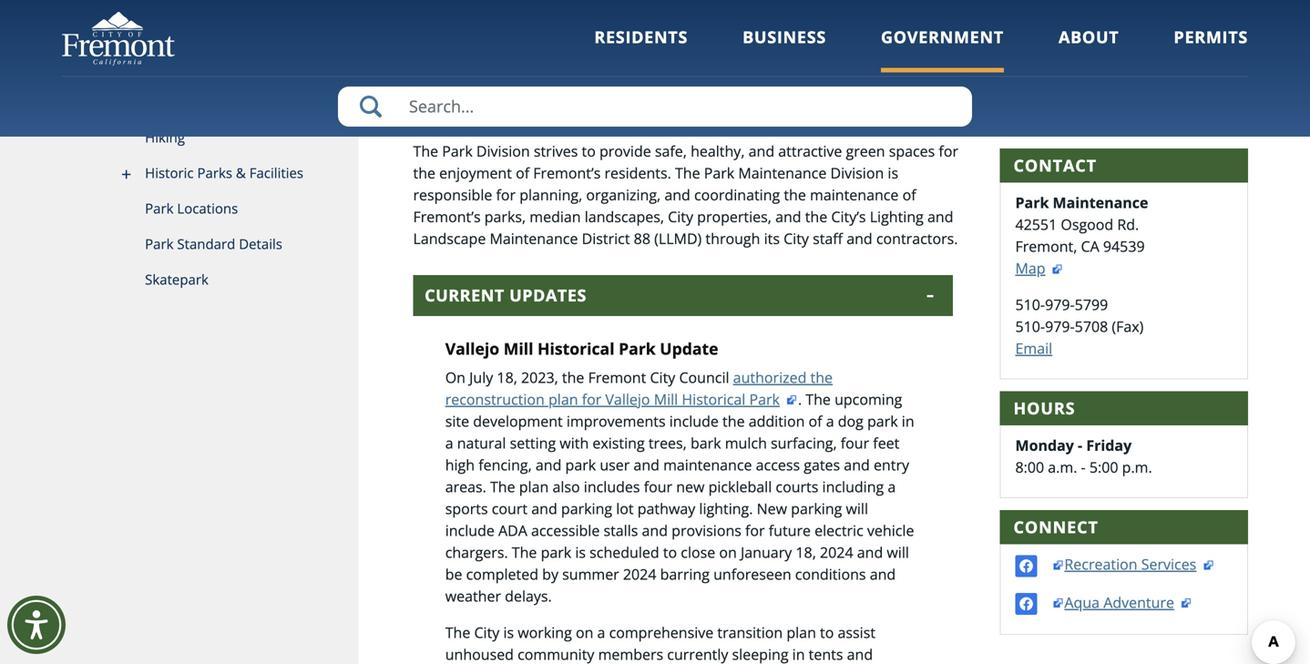 Task type: describe. For each thing, give the bounding box(es) containing it.
1 horizontal spatial government link
[[881, 26, 1004, 73]]

lot
[[616, 499, 634, 518]]

. the upcoming site development improvements include the addition of a dog park in a natural setting with existing trees, bark mulch surfacing, four feet high fencing, and park user and maintenance access gates and entry areas. the plan also includes four new pickleball courts including a sports court and parking lot pathway lighting. new parking will include ada accessible stalls and provisions for future electric vehicle chargers. the park is scheduled to close on january 18, 2024 and will be completed by summer 2024 barring unforeseen conditions and weather delays.
[[445, 389, 914, 606]]

delays.
[[505, 586, 552, 606]]

updates
[[509, 284, 587, 307]]

connect
[[1014, 516, 1099, 539]]

0 horizontal spatial division
[[476, 141, 530, 161]]

+
[[1143, 104, 1149, 121]]

on inside . the upcoming site development improvements include the addition of a dog park in a natural setting with existing trees, bark mulch surfacing, four feet high fencing, and park user and maintenance access gates and entry areas. the plan also includes four new pickleball courts including a sports court and parking lot pathway lighting. new parking will include ada accessible stalls and provisions for future electric vehicle chargers. the park is scheduled to close on january 18, 2024 and will be completed by summer 2024 barring unforeseen conditions and weather delays.
[[719, 542, 737, 562]]

to inside . the upcoming site development improvements include the addition of a dog park in a natural setting with existing trees, bark mulch surfacing, four feet high fencing, and park user and maintenance access gates and entry areas. the plan also includes four new pickleball courts including a sports court and parking lot pathway lighting. new parking will include ada accessible stalls and provisions for future electric vehicle chargers. the park is scheduled to close on january 18, 2024 and will be completed by summer 2024 barring unforeseen conditions and weather delays.
[[663, 542, 677, 562]]

user
[[600, 455, 630, 475]]

map link
[[1015, 258, 1064, 278]]

upcoming
[[835, 389, 902, 409]]

new
[[676, 477, 705, 496]]

1 vertical spatial include
[[445, 521, 495, 540]]

sports
[[445, 499, 488, 518]]

in inside . the upcoming site development improvements include the addition of a dog park in a natural setting with existing trees, bark mulch surfacing, four feet high fencing, and park user and maintenance access gates and entry areas. the plan also includes four new pickleball courts including a sports court and parking lot pathway lighting. new parking will include ada accessible stalls and provisions for future electric vehicle chargers. the park is scheduled to close on january 18, 2024 and will be completed by summer 2024 barring unforeseen conditions and weather delays.
[[902, 411, 914, 431]]

of inside . the upcoming site development improvements include the addition of a dog park in a natural setting with existing trees, bark mulch surfacing, four feet high fencing, and park user and maintenance access gates and entry areas. the plan also includes four new pickleball courts including a sports court and parking lot pathway lighting. new parking will include ada accessible stalls and provisions for future electric vehicle chargers. the park is scheduled to close on january 18, 2024 and will be completed by summer 2024 barring unforeseen conditions and weather delays.
[[809, 411, 822, 431]]

0 vertical spatial maintenance
[[738, 163, 827, 183]]

authorized the reconstruction plan for vallejo mill historical park link
[[445, 367, 833, 409]]

permits
[[1174, 26, 1248, 48]]

responsible
[[413, 185, 492, 204]]

for inside authorized the reconstruction plan for vallejo mill historical park
[[582, 389, 602, 409]]

1 horizontal spatial parks
[[413, 19, 515, 68]]

+ link
[[1129, 104, 1149, 121]]

gates
[[804, 455, 840, 475]]

1 horizontal spatial include
[[669, 411, 719, 431]]

future
[[769, 521, 811, 540]]

currently
[[667, 644, 728, 664]]

parks & recreation link
[[575, 3, 676, 18]]

0 vertical spatial 18,
[[497, 367, 517, 387]]

1 979- from the top
[[1045, 295, 1075, 314]]

historic parks & facilities
[[145, 164, 303, 182]]

city's
[[831, 207, 866, 226]]

maintenance inside park maintenance 42551 osgood rd. fremont, ca  94539 map
[[1053, 193, 1148, 212]]

the park division strives to provide safe, healthy, and attractive green spaces for the enjoyment of fremont's residents. the park maintenance division is responsible for planning, organizing, and coordinating the maintenance of fremont's parks, median landscapes, city properties, and the city's lighting and landscape maintenance district 88 (llmd) through its city staff and contractors.
[[413, 141, 958, 248]]

by
[[542, 564, 558, 584]]

a down entry
[[888, 477, 896, 496]]

setting
[[510, 433, 556, 453]]

city inside the city is working on a comprehensive transition plan to assist unhoused community members currently sleeping in tents an
[[474, 623, 500, 642]]

sleeping
[[732, 644, 789, 664]]

council
[[679, 367, 729, 387]]

- link
[[1149, 104, 1167, 121]]

monday
[[1015, 436, 1074, 455]]

the down 'fencing,'
[[490, 477, 515, 496]]

2 vertical spatial -
[[1081, 457, 1086, 477]]

permits link
[[1174, 26, 1248, 73]]

8:00
[[1015, 457, 1044, 477]]

feedback link
[[1177, 103, 1248, 120]]

green
[[846, 141, 885, 161]]

historic
[[145, 164, 194, 182]]

0 horizontal spatial vallejo
[[445, 338, 499, 359]]

the city is working on a comprehensive transition plan to assist unhoused community members currently sleeping in tents an
[[445, 623, 914, 664]]

properties,
[[697, 207, 772, 226]]

coordinating
[[694, 185, 780, 204]]

0 vertical spatial government link
[[413, 3, 481, 18]]

parks,
[[484, 207, 526, 226]]

a left dog
[[826, 411, 834, 431]]

font size: link
[[1070, 105, 1122, 121]]

lighting
[[870, 207, 924, 226]]

1 horizontal spatial four
[[841, 433, 869, 453]]

planning,
[[520, 185, 582, 204]]

5708
[[1075, 317, 1108, 336]]

median
[[530, 207, 581, 226]]

1 vertical spatial 2024
[[623, 564, 656, 584]]

strives
[[534, 141, 578, 161]]

january
[[741, 542, 792, 562]]

plan inside . the upcoming site development improvements include the addition of a dog park in a natural setting with existing trees, bark mulch surfacing, four feet high fencing, and park user and maintenance access gates and entry areas. the plan also includes four new pickleball courts including a sports court and parking lot pathway lighting. new parking will include ada accessible stalls and provisions for future electric vehicle chargers. the park is scheduled to close on january 18, 2024 and will be completed by summer 2024 barring unforeseen conditions and weather delays.
[[519, 477, 549, 496]]

standard
[[177, 235, 235, 253]]

the down ada
[[512, 542, 537, 562]]

conditions
[[795, 564, 866, 584]]

hiking
[[145, 128, 185, 147]]

footer fb icon h image for aqua adventure
[[1015, 593, 1037, 615]]

recreation services link
[[1065, 555, 1215, 574]]

0 vertical spatial 2024
[[820, 542, 853, 562]]

18, inside . the upcoming site development improvements include the addition of a dog park in a natural setting with existing trees, bark mulch surfacing, four feet high fencing, and park user and maintenance access gates and entry areas. the plan also includes four new pickleball courts including a sports court and parking lot pathway lighting. new parking will include ada accessible stalls and provisions for future electric vehicle chargers. the park is scheduled to close on january 18, 2024 and will be completed by summer 2024 barring unforeseen conditions and weather delays.
[[796, 542, 816, 562]]

email link
[[1015, 339, 1052, 358]]

historic parks & facilities link
[[62, 156, 359, 191]]

2 979- from the top
[[1045, 317, 1075, 336]]

vehicle
[[867, 521, 914, 540]]

reconstruction
[[445, 389, 545, 409]]

close
[[681, 542, 715, 562]]

(fax)
[[1112, 317, 1144, 336]]

business link
[[743, 26, 826, 73]]

improvements
[[567, 411, 666, 431]]

courts
[[776, 477, 819, 496]]

the right .
[[806, 389, 831, 409]]

0 vertical spatial park
[[867, 411, 898, 431]]

1 parking from the left
[[561, 499, 612, 518]]

unforeseen
[[713, 564, 791, 584]]

a inside the city is working on a comprehensive transition plan to assist unhoused community members currently sleeping in tents an
[[597, 623, 605, 642]]

government for government » departments » parks & recreation parks
[[413, 3, 481, 18]]

completed
[[466, 564, 538, 584]]

details
[[239, 235, 282, 253]]

1 vertical spatial four
[[644, 477, 672, 496]]

friday
[[1086, 436, 1132, 455]]

osgood
[[1061, 215, 1114, 234]]

addition
[[749, 411, 805, 431]]

surfacing,
[[771, 433, 837, 453]]

organizing,
[[586, 185, 661, 204]]

(llmd)
[[654, 229, 702, 248]]

for inside . the upcoming site development improvements include the addition of a dog park in a natural setting with existing trees, bark mulch surfacing, four feet high fencing, and park user and maintenance access gates and entry areas. the plan also includes four new pickleball courts including a sports court and parking lot pathway lighting. new parking will include ada accessible stalls and provisions for future electric vehicle chargers. the park is scheduled to close on january 18, 2024 and will be completed by summer 2024 barring unforeseen conditions and weather delays.
[[745, 521, 765, 540]]

tents
[[809, 644, 843, 664]]

members
[[598, 644, 663, 664]]

columnusercontrol4 main content
[[413, 140, 971, 664]]

to inside the park division strives to provide safe, healthy, and attractive green spaces for the enjoyment of fremont's residents. the park maintenance division is responsible for planning, organizing, and coordinating the maintenance of fremont's parks, median landscapes, city properties, and the city's lighting and landscape maintenance district 88 (llmd) through its city staff and contractors.
[[582, 141, 596, 161]]

current updates
[[425, 284, 587, 307]]

plan inside the city is working on a comprehensive transition plan to assist unhoused community members currently sleeping in tents an
[[787, 623, 816, 642]]

city right its
[[784, 229, 809, 248]]

business
[[743, 26, 826, 48]]

fencing,
[[479, 455, 532, 475]]

dog
[[838, 411, 864, 431]]

park standard details
[[145, 235, 282, 253]]

park locations link
[[62, 191, 359, 227]]

facilities
[[249, 164, 303, 182]]

access
[[756, 455, 800, 475]]

skatepark
[[145, 270, 209, 289]]

footer fb icon h image for recreation services
[[1015, 555, 1037, 577]]

font size:
[[1070, 105, 1122, 121]]

areas.
[[445, 477, 486, 496]]

88
[[634, 229, 651, 248]]

mill inside authorized the reconstruction plan for vallejo mill historical park
[[654, 389, 678, 409]]



Task type: locate. For each thing, give the bounding box(es) containing it.
2024 down scheduled
[[623, 564, 656, 584]]

the up responsible
[[413, 163, 436, 183]]

1 vertical spatial recreation
[[1065, 555, 1138, 574]]

0 horizontal spatial fremont's
[[413, 207, 481, 226]]

on inside the city is working on a comprehensive transition plan to assist unhoused community members currently sleeping in tents an
[[576, 623, 593, 642]]

maintenance down bark
[[663, 455, 752, 475]]

2 parking from the left
[[791, 499, 842, 518]]

1 horizontal spatial government
[[881, 26, 1004, 48]]

0 vertical spatial maintenance
[[810, 185, 899, 204]]

1 vertical spatial -
[[1078, 436, 1083, 455]]

of
[[516, 163, 529, 183], [903, 185, 916, 204], [809, 411, 822, 431]]

parks inside 'link'
[[197, 164, 232, 182]]

the up mulch
[[723, 411, 745, 431]]

park up fremont
[[619, 338, 656, 359]]

is inside the park division strives to provide safe, healthy, and attractive green spaces for the enjoyment of fremont's residents. the park maintenance division is responsible for planning, organizing, and coordinating the maintenance of fremont's parks, median landscapes, city properties, and the city's lighting and landscape maintenance district 88 (llmd) through its city staff and contractors.
[[888, 163, 898, 183]]

mill up 2023,
[[504, 338, 533, 359]]

plan left also
[[519, 477, 549, 496]]

a up members
[[597, 623, 605, 642]]

departments
[[492, 3, 563, 18]]

1 horizontal spatial vallejo
[[605, 389, 650, 409]]

maintenance down attractive
[[738, 163, 827, 183]]

1 vertical spatial maintenance
[[1053, 193, 1148, 212]]

services
[[1141, 555, 1197, 574]]

park up 42551
[[1015, 193, 1049, 212]]

Search text field
[[338, 87, 972, 127]]

0 vertical spatial fremont's
[[533, 163, 601, 183]]

park
[[442, 141, 473, 161], [704, 163, 735, 183], [1015, 193, 1049, 212], [145, 199, 174, 218], [145, 235, 174, 253], [619, 338, 656, 359], [749, 389, 780, 409]]

is inside . the upcoming site development improvements include the addition of a dog park in a natural setting with existing trees, bark mulch surfacing, four feet high fencing, and park user and maintenance access gates and entry areas. the plan also includes four new pickleball courts including a sports court and parking lot pathway lighting. new parking will include ada accessible stalls and provisions for future electric vehicle chargers. the park is scheduled to close on january 18, 2024 and will be completed by summer 2024 barring unforeseen conditions and weather delays.
[[575, 542, 586, 562]]

with
[[560, 433, 589, 453]]

on
[[445, 367, 466, 387]]

42551
[[1015, 215, 1057, 234]]

for up parks,
[[496, 185, 516, 204]]

1 vertical spatial 18,
[[796, 542, 816, 562]]

-
[[1163, 104, 1167, 121], [1078, 436, 1083, 455], [1081, 457, 1086, 477]]

2 vertical spatial plan
[[787, 623, 816, 642]]

high
[[445, 455, 475, 475]]

1 horizontal spatial division
[[830, 163, 884, 183]]

vallejo up july
[[445, 338, 499, 359]]

1 » from the left
[[484, 3, 489, 18]]

ca
[[1081, 236, 1099, 256]]

1 vertical spatial mill
[[654, 389, 678, 409]]

on up the community
[[576, 623, 593, 642]]

provide
[[599, 141, 651, 161]]

510-979-5799 510-979-5708 (fax) email
[[1015, 295, 1144, 358]]

& left facilities
[[236, 164, 246, 182]]

pathway
[[638, 499, 695, 518]]

1 vertical spatial will
[[887, 542, 909, 562]]

0 horizontal spatial recreation
[[618, 3, 676, 18]]

1 vertical spatial in
[[792, 644, 805, 664]]

to right strives
[[582, 141, 596, 161]]

hours
[[1014, 397, 1076, 420]]

0 horizontal spatial of
[[516, 163, 529, 183]]

2 horizontal spatial to
[[820, 623, 834, 642]]

» right departments link
[[566, 3, 572, 18]]

0 vertical spatial 510-
[[1015, 295, 1045, 314]]

0 vertical spatial will
[[846, 499, 868, 518]]

ada
[[498, 521, 527, 540]]

the
[[413, 141, 438, 161], [675, 163, 700, 183], [806, 389, 831, 409], [490, 477, 515, 496], [512, 542, 537, 562], [445, 623, 470, 642]]

1 vertical spatial 979-
[[1045, 317, 1075, 336]]

1 vertical spatial &
[[236, 164, 246, 182]]

a
[[826, 411, 834, 431], [445, 433, 453, 453], [888, 477, 896, 496], [597, 623, 605, 642]]

the up unhoused
[[445, 623, 470, 642]]

division up enjoyment
[[476, 141, 530, 161]]

979- up email
[[1045, 317, 1075, 336]]

0 horizontal spatial 18,
[[497, 367, 517, 387]]

for down on july 18, 2023, the fremont city council
[[582, 389, 602, 409]]

parks down hiking link
[[197, 164, 232, 182]]

bark
[[691, 433, 721, 453]]

will down vehicle
[[887, 542, 909, 562]]

its
[[764, 229, 780, 248]]

the inside authorized the reconstruction plan for vallejo mill historical park
[[810, 367, 833, 387]]

includes
[[584, 477, 640, 496]]

0 vertical spatial four
[[841, 433, 869, 453]]

font
[[1070, 105, 1094, 121]]

lighting.
[[699, 499, 753, 518]]

0 vertical spatial to
[[582, 141, 596, 161]]

maintenance down median
[[490, 229, 578, 248]]

is left working
[[503, 623, 514, 642]]

park up feet
[[867, 411, 898, 431]]

0 horizontal spatial mill
[[504, 338, 533, 359]]

fremont,
[[1015, 236, 1077, 256]]

historical up on july 18, 2023, the fremont city council
[[538, 338, 615, 359]]

residents.
[[605, 163, 671, 183]]

will down including
[[846, 499, 868, 518]]

0 horizontal spatial parks
[[197, 164, 232, 182]]

be
[[445, 564, 462, 584]]

plan
[[548, 389, 578, 409], [519, 477, 549, 496], [787, 623, 816, 642]]

1 horizontal spatial to
[[663, 542, 677, 562]]

0 vertical spatial footer fb icon h image
[[1015, 555, 1037, 577]]

1 horizontal spatial in
[[902, 411, 914, 431]]

recreation up aqua adventure
[[1065, 555, 1138, 574]]

in down upcoming
[[902, 411, 914, 431]]

2 horizontal spatial maintenance
[[1053, 193, 1148, 212]]

of up surfacing,
[[809, 411, 822, 431]]

& inside government » departments » parks & recreation parks
[[607, 3, 615, 18]]

1 horizontal spatial mill
[[654, 389, 678, 409]]

0 horizontal spatial historical
[[538, 338, 615, 359]]

1 vertical spatial 510-
[[1015, 317, 1045, 336]]

pickleball
[[708, 477, 772, 496]]

plan up tents
[[787, 623, 816, 642]]

0 vertical spatial historical
[[538, 338, 615, 359]]

0 vertical spatial on
[[719, 542, 737, 562]]

in left tents
[[792, 644, 805, 664]]

1 vertical spatial plan
[[519, 477, 549, 496]]

0 vertical spatial -
[[1163, 104, 1167, 121]]

0 horizontal spatial maintenance
[[490, 229, 578, 248]]

park inside authorized the reconstruction plan for vallejo mill historical park
[[749, 389, 780, 409]]

include up bark
[[669, 411, 719, 431]]

unhoused
[[445, 644, 514, 664]]

city up unhoused
[[474, 623, 500, 642]]

to up barring
[[663, 542, 677, 562]]

1 horizontal spatial will
[[887, 542, 909, 562]]

0 horizontal spatial will
[[846, 499, 868, 518]]

0 vertical spatial of
[[516, 163, 529, 183]]

0 vertical spatial mill
[[504, 338, 533, 359]]

1 horizontal spatial maintenance
[[738, 163, 827, 183]]

for up january
[[745, 521, 765, 540]]

the right authorized in the right of the page
[[810, 367, 833, 387]]

1 horizontal spatial historical
[[682, 389, 746, 409]]

1 vertical spatial vallejo
[[605, 389, 650, 409]]

park standard details link
[[62, 227, 359, 262]]

0 horizontal spatial government
[[413, 3, 481, 18]]

1 vertical spatial park
[[565, 455, 596, 475]]

1 510- from the top
[[1015, 295, 1045, 314]]

a.m.
[[1048, 457, 1077, 477]]

residents
[[594, 26, 688, 48]]

2023,
[[521, 367, 558, 387]]

skatepark link
[[62, 262, 359, 298]]

979- up 5708
[[1045, 295, 1075, 314]]

is down 'spaces'
[[888, 163, 898, 183]]

0 vertical spatial plan
[[548, 389, 578, 409]]

park down authorized in the right of the page
[[749, 389, 780, 409]]

maintenance
[[810, 185, 899, 204], [663, 455, 752, 475]]

spaces
[[889, 141, 935, 161]]

»
[[484, 3, 489, 18], [566, 3, 572, 18]]

government inside government » departments » parks & recreation parks
[[413, 3, 481, 18]]

about
[[1059, 26, 1119, 48]]

city
[[668, 207, 693, 226], [784, 229, 809, 248], [650, 367, 675, 387], [474, 623, 500, 642]]

vallejo down fremont
[[605, 389, 650, 409]]

fremont's down strives
[[533, 163, 601, 183]]

for right 'spaces'
[[939, 141, 958, 161]]

chargers.
[[445, 542, 508, 562]]

division down green at right
[[830, 163, 884, 183]]

the down safe,
[[675, 163, 700, 183]]

2 horizontal spatial of
[[903, 185, 916, 204]]

0 horizontal spatial to
[[582, 141, 596, 161]]

0 vertical spatial 979-
[[1045, 295, 1075, 314]]

0 horizontal spatial »
[[484, 3, 489, 18]]

maintenance inside the park division strives to provide safe, healthy, and attractive green spaces for the enjoyment of fremont's residents. the park maintenance division is responsible for planning, organizing, and coordinating the maintenance of fremont's parks, median landscapes, city properties, and the city's lighting and landscape maintenance district 88 (llmd) through its city staff and contractors.
[[810, 185, 899, 204]]

city up (llmd)
[[668, 207, 693, 226]]

18, up reconstruction
[[497, 367, 517, 387]]

parks up residents
[[575, 3, 604, 18]]

maintenance up osgood
[[1053, 193, 1148, 212]]

.
[[798, 389, 802, 409]]

the down vallejo mill historical park update
[[562, 367, 584, 387]]

2 vertical spatial to
[[820, 623, 834, 642]]

four up pathway
[[644, 477, 672, 496]]

0 horizontal spatial 2024
[[623, 564, 656, 584]]

1 horizontal spatial maintenance
[[810, 185, 899, 204]]

in inside the city is working on a comprehensive transition plan to assist unhoused community members currently sleeping in tents an
[[792, 644, 805, 664]]

- right "+"
[[1163, 104, 1167, 121]]

mill up trees,
[[654, 389, 678, 409]]

the inside . the upcoming site development improvements include the addition of a dog park in a natural setting with existing trees, bark mulch surfacing, four feet high fencing, and park user and maintenance access gates and entry areas. the plan also includes four new pickleball courts including a sports court and parking lot pathway lighting. new parking will include ada accessible stalls and provisions for future electric vehicle chargers. the park is scheduled to close on january 18, 2024 and will be completed by summer 2024 barring unforeseen conditions and weather delays.
[[723, 411, 745, 431]]

0 vertical spatial in
[[902, 411, 914, 431]]

maintenance up city's
[[810, 185, 899, 204]]

adventure
[[1104, 593, 1174, 612]]

to
[[582, 141, 596, 161], [663, 542, 677, 562], [820, 623, 834, 642]]

plan inside authorized the reconstruction plan for vallejo mill historical park
[[548, 389, 578, 409]]

2 vertical spatial of
[[809, 411, 822, 431]]

park up enjoyment
[[442, 141, 473, 161]]

existing
[[593, 433, 645, 453]]

parking down the 'courts'
[[791, 499, 842, 518]]

to inside the city is working on a comprehensive transition plan to assist unhoused community members currently sleeping in tents an
[[820, 623, 834, 642]]

0 vertical spatial vallejo
[[445, 338, 499, 359]]

locations
[[177, 199, 238, 218]]

district
[[582, 229, 630, 248]]

park up by
[[541, 542, 571, 562]]

on right the close
[[719, 542, 737, 562]]

0 vertical spatial recreation
[[618, 3, 676, 18]]

1 vertical spatial historical
[[682, 389, 746, 409]]

footer fb icon h image down connect
[[1015, 555, 1037, 577]]

0 horizontal spatial in
[[792, 644, 805, 664]]

park down historic
[[145, 199, 174, 218]]

2 510- from the top
[[1015, 317, 1045, 336]]

510- up email
[[1015, 317, 1045, 336]]

the up responsible
[[413, 141, 438, 161]]

landscape
[[413, 229, 486, 248]]

2 horizontal spatial parks
[[575, 3, 604, 18]]

government link
[[413, 3, 481, 18], [881, 26, 1004, 73]]

& inside 'link'
[[236, 164, 246, 182]]

footer fb icon h image
[[1015, 555, 1037, 577], [1015, 593, 1037, 615]]

0 vertical spatial division
[[476, 141, 530, 161]]

0 horizontal spatial government link
[[413, 3, 481, 18]]

site
[[445, 411, 469, 431]]

94539
[[1103, 236, 1145, 256]]

the up staff in the right of the page
[[805, 207, 827, 226]]

510- down map
[[1015, 295, 1045, 314]]

recreation up residents
[[618, 3, 676, 18]]

» left departments link
[[484, 3, 489, 18]]

include down sports
[[445, 521, 495, 540]]

1 horizontal spatial 18,
[[796, 542, 816, 562]]

park down with
[[565, 455, 596, 475]]

0 vertical spatial include
[[669, 411, 719, 431]]

park locations
[[145, 199, 238, 218]]

1 horizontal spatial »
[[566, 3, 572, 18]]

2 footer fb icon h image from the top
[[1015, 593, 1037, 615]]

1 horizontal spatial is
[[575, 542, 586, 562]]

5:00
[[1090, 457, 1118, 477]]

park down healthy,
[[704, 163, 735, 183]]

parking down also
[[561, 499, 612, 518]]

2024 down electric
[[820, 542, 853, 562]]

0 horizontal spatial is
[[503, 623, 514, 642]]

1 vertical spatial of
[[903, 185, 916, 204]]

parks down departments link
[[413, 19, 515, 68]]

community
[[518, 644, 594, 664]]

of up planning,
[[516, 163, 529, 183]]

park inside park maintenance 42551 osgood rd. fremont, ca  94539 map
[[1015, 193, 1049, 212]]

new
[[757, 499, 787, 518]]

510-
[[1015, 295, 1045, 314], [1015, 317, 1045, 336]]

1 footer fb icon h image from the top
[[1015, 555, 1037, 577]]

accessible
[[531, 521, 600, 540]]

2 vertical spatial is
[[503, 623, 514, 642]]

is inside the city is working on a comprehensive transition plan to assist unhoused community members currently sleeping in tents an
[[503, 623, 514, 642]]

scheduled
[[590, 542, 659, 562]]

& up residents
[[607, 3, 615, 18]]

2 vertical spatial maintenance
[[490, 229, 578, 248]]

18,
[[497, 367, 517, 387], [796, 542, 816, 562]]

1 horizontal spatial &
[[607, 3, 615, 18]]

vallejo inside authorized the reconstruction plan for vallejo mill historical park
[[605, 389, 650, 409]]

recreation inside government » departments » parks & recreation parks
[[618, 3, 676, 18]]

recreation services
[[1065, 555, 1197, 574]]

1 vertical spatial government
[[881, 26, 1004, 48]]

0 horizontal spatial four
[[644, 477, 672, 496]]

four down dog
[[841, 433, 869, 453]]

2 horizontal spatial is
[[888, 163, 898, 183]]

maintenance inside . the upcoming site development improvements include the addition of a dog park in a natural setting with existing trees, bark mulch surfacing, four feet high fencing, and park user and maintenance access gates and entry areas. the plan also includes four new pickleball courts including a sports court and parking lot pathway lighting. new parking will include ada accessible stalls and provisions for future electric vehicle chargers. the park is scheduled to close on january 18, 2024 and will be completed by summer 2024 barring unforeseen conditions and weather delays.
[[663, 455, 752, 475]]

a down site
[[445, 433, 453, 453]]

0 horizontal spatial parking
[[561, 499, 612, 518]]

contractors.
[[876, 229, 958, 248]]

working
[[518, 623, 572, 642]]

to up tents
[[820, 623, 834, 642]]

parking
[[561, 499, 612, 518], [791, 499, 842, 518]]

four
[[841, 433, 869, 453], [644, 477, 672, 496]]

historical down council
[[682, 389, 746, 409]]

1 vertical spatial on
[[576, 623, 593, 642]]

vallejo
[[445, 338, 499, 359], [605, 389, 650, 409]]

park up skatepark
[[145, 235, 174, 253]]

authorized the reconstruction plan for vallejo mill historical park
[[445, 367, 833, 409]]

the down attractive
[[784, 185, 806, 204]]

- left 5:00 at bottom right
[[1081, 457, 1086, 477]]

aqua
[[1065, 593, 1100, 612]]

0 horizontal spatial include
[[445, 521, 495, 540]]

2 vertical spatial park
[[541, 542, 571, 562]]

government for government
[[881, 26, 1004, 48]]

historical inside authorized the reconstruction plan for vallejo mill historical park
[[682, 389, 746, 409]]

footer fb icon h image left the "aqua"
[[1015, 593, 1037, 615]]

of up lighting
[[903, 185, 916, 204]]

enjoyment
[[439, 163, 512, 183]]

current
[[425, 284, 505, 307]]

1 horizontal spatial fremont's
[[533, 163, 601, 183]]

plan down 2023,
[[548, 389, 578, 409]]

electric
[[815, 521, 864, 540]]

the inside the city is working on a comprehensive transition plan to assist unhoused community members currently sleeping in tents an
[[445, 623, 470, 642]]

about link
[[1059, 26, 1119, 73]]

feedback
[[1196, 103, 1248, 120]]

0 vertical spatial is
[[888, 163, 898, 183]]

- left friday
[[1078, 436, 1083, 455]]

1 horizontal spatial parking
[[791, 499, 842, 518]]

barring
[[660, 564, 710, 584]]

0 horizontal spatial &
[[236, 164, 246, 182]]

1 vertical spatial footer fb icon h image
[[1015, 593, 1037, 615]]

is up summer
[[575, 542, 586, 562]]

2 » from the left
[[566, 3, 572, 18]]

0 vertical spatial government
[[413, 3, 481, 18]]

will
[[846, 499, 868, 518], [887, 542, 909, 562]]

july
[[469, 367, 493, 387]]

1 vertical spatial maintenance
[[663, 455, 752, 475]]

18, down future
[[796, 542, 816, 562]]

city down update
[[650, 367, 675, 387]]

fremont's up "landscape"
[[413, 207, 481, 226]]



Task type: vqa. For each thing, say whether or not it's contained in the screenshot.
or in the questions? for questions, please contact the housing division by email or by calling 510-494-4500.
no



